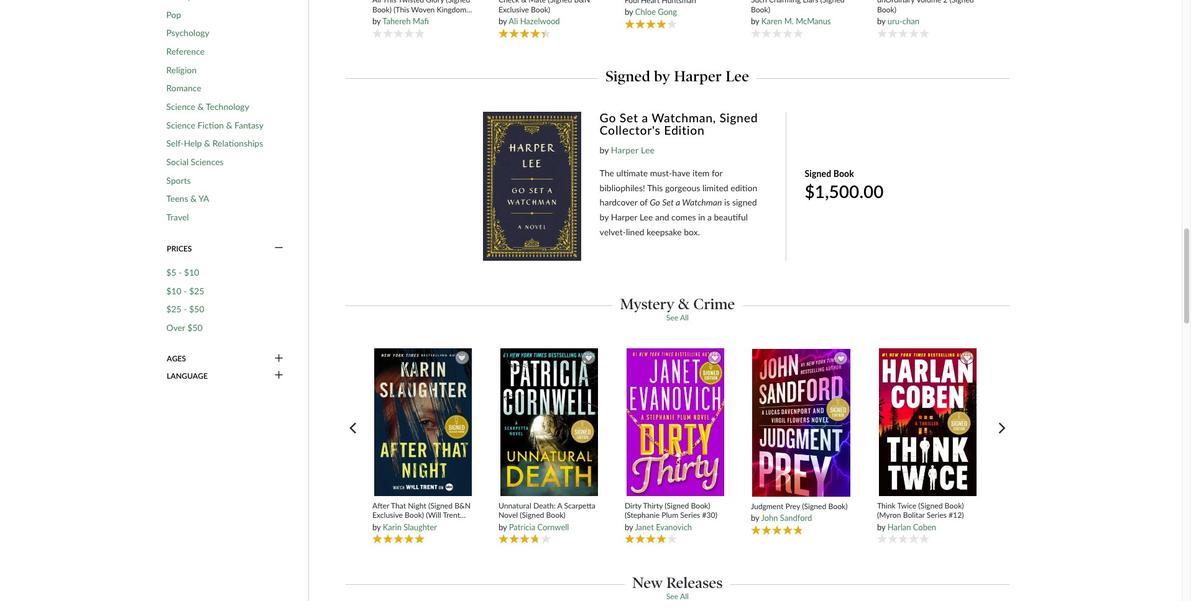 Task type: vqa. For each thing, say whether or not it's contained in the screenshot.
not
no



Task type: describe. For each thing, give the bounding box(es) containing it.
the ultimate must-have item for bibliophiles! this gorgeous limited edition hardcover of
[[600, 168, 757, 208]]

$25 - $50 link
[[166, 304, 204, 315]]

minus image
[[275, 243, 283, 254]]

by up watchman,
[[654, 68, 670, 85]]

slaughter
[[404, 523, 437, 533]]

go for go set a watchman, signed collector's edition
[[600, 111, 616, 125]]

this inside the ultimate must-have item for bibliophiles! this gorgeous limited edition hardcover of
[[647, 182, 663, 193]]

mystery
[[620, 295, 675, 313]]

twisted
[[398, 0, 424, 5]]

woven
[[411, 5, 435, 14]]

& for mystery
[[678, 295, 690, 313]]

by inside judgment prey (signed book) by john sandford
[[751, 514, 759, 524]]

karin
[[383, 523, 402, 533]]

1 vertical spatial harper
[[611, 145, 639, 155]]

see all link for &
[[666, 313, 689, 322]]

novel
[[499, 511, 518, 521]]

a
[[557, 502, 562, 511]]

(signed inside dirty thirty (signed book) (stephanie plum series #30) by janet evanovich
[[665, 502, 689, 511]]

0 vertical spatial $50
[[189, 304, 204, 315]]

watchman
[[682, 197, 722, 208]]

language button
[[166, 371, 284, 382]]

social sciences link
[[166, 157, 224, 168]]

(signed inside such charming liars (signed book) by karen m. mcmanus
[[820, 0, 845, 5]]

hardcover
[[600, 197, 638, 208]]

prices button
[[166, 243, 284, 254]]

by inside unordinary volume 2 (signed book) by uru-chan
[[877, 16, 886, 26]]

by inside check & mate (signed b&n exclusive book) by ali hazelwood
[[499, 16, 507, 26]]

$25 - $50
[[166, 304, 204, 315]]

judgment
[[751, 502, 784, 512]]

check
[[499, 0, 519, 5]]

signed book element
[[805, 168, 892, 181]]

dirty thirty (signed book) (stephanie plum series #30) link
[[625, 502, 726, 521]]

gorgeous
[[665, 182, 700, 193]]

1 vertical spatial $50
[[187, 323, 203, 333]]

go set a watchman, signed collector's edition link
[[600, 111, 767, 137]]

over $50
[[166, 323, 203, 333]]

0 vertical spatial lee
[[726, 68, 749, 85]]

such
[[751, 0, 767, 5]]

science & technology link
[[166, 101, 249, 112]]

& inside science fiction & fantasy link
[[226, 120, 232, 130]]

judgment prey (signed book) link
[[751, 502, 852, 512]]

#30)
[[702, 511, 717, 521]]

by inside think twice (signed book) (myron bolitar series #12) by harlan coben
[[877, 523, 886, 533]]

set for watchman,
[[620, 111, 638, 125]]

after that night (signed b&n exclusive book) (will trent series #11) link
[[372, 502, 473, 530]]

dirty
[[625, 502, 641, 511]]

is signed by harper lee and comes in a beautiful velvet-lined keepsake box.
[[600, 197, 757, 238]]

have
[[672, 168, 690, 178]]

self-help & relationships
[[166, 138, 263, 149]]

karin slaughter link
[[383, 523, 437, 533]]

psychology link
[[166, 28, 209, 38]]

technology
[[206, 101, 249, 112]]

by inside 'is signed by harper lee and comes in a beautiful velvet-lined keepsake box.'
[[600, 212, 609, 223]]

go set a watchman, signed collector's edition
[[600, 111, 758, 137]]

(signed inside check & mate (signed b&n exclusive book) by ali hazelwood
[[548, 0, 572, 5]]

0 vertical spatial $10
[[184, 267, 199, 278]]

a for watchman,
[[642, 111, 648, 125]]

by left the "karin"
[[372, 523, 381, 533]]

by inside such charming liars (signed book) by karen m. mcmanus
[[751, 16, 759, 26]]

science fiction & fantasy link
[[166, 120, 264, 131]]

dirty thirty (signed book) (stephanie plum series #30) by janet evanovich
[[625, 502, 717, 533]]

watchman,
[[652, 111, 716, 125]]

go for go set a watchman
[[650, 197, 660, 208]]

social sciences
[[166, 157, 224, 167]]

item
[[693, 168, 710, 178]]

series inside think twice (signed book) (myron bolitar series #12) by harlan coben
[[927, 511, 947, 521]]

beautiful
[[714, 212, 748, 223]]

over
[[166, 323, 185, 333]]

mafi
[[413, 16, 429, 26]]

$1,500.00
[[805, 181, 884, 202]]

science & technology
[[166, 101, 249, 112]]

that
[[391, 502, 406, 511]]

plus image
[[275, 354, 283, 365]]

sandford
[[780, 514, 812, 524]]

harper inside 'is signed by harper lee and comes in a beautiful velvet-lined keepsake box.'
[[611, 212, 637, 223]]

karen m. mcmanus link
[[761, 16, 831, 26]]

such charming liars (signed book) link
[[751, 0, 852, 14]]

$5 - $10 link
[[166, 267, 199, 278]]

edition
[[731, 182, 757, 193]]

judgment prey (signed book) by john sandford
[[751, 502, 848, 524]]

(signed inside the unnatural death: a scarpetta novel (signed book) by patricia cornwell
[[520, 511, 544, 521]]

(signed inside all this twisted glory (signed book) (this woven kingdom series #3)
[[446, 0, 470, 5]]

after that night (signed b&n exclusive book) (will trent series #11) image
[[374, 348, 472, 497]]

set for watchman
[[662, 197, 674, 208]]

all inside new releases see all
[[680, 592, 689, 602]]

b&n for trent
[[455, 502, 471, 511]]

(signed inside unordinary volume 2 (signed book) by uru-chan
[[950, 0, 974, 5]]

current price is $1,500.00 element
[[805, 181, 884, 202]]

night
[[408, 502, 426, 511]]

go set a watchman
[[650, 197, 722, 208]]

chan
[[903, 16, 919, 26]]

must-
[[650, 168, 672, 178]]

science fiction & fantasy
[[166, 120, 264, 130]]

limited
[[702, 182, 728, 193]]

see inside mystery & crime see all
[[666, 313, 678, 322]]

over $50 link
[[166, 323, 203, 333]]

box.
[[684, 227, 700, 238]]

by left chloe
[[625, 7, 633, 17]]

evanovich
[[656, 523, 692, 533]]

(stephanie
[[625, 511, 660, 521]]

(signed inside judgment prey (signed book) by john sandford
[[802, 502, 826, 512]]

fantasy
[[235, 120, 264, 130]]

uru-
[[888, 16, 903, 26]]

chloe
[[635, 7, 656, 17]]

science for science fiction & fantasy
[[166, 120, 195, 130]]

sciences
[[191, 157, 224, 167]]

this inside all this twisted glory (signed book) (this woven kingdom series #3)
[[383, 0, 396, 5]]

janet
[[635, 523, 654, 533]]

all inside all this twisted glory (signed book) (this woven kingdom series #3)
[[372, 0, 381, 5]]

for
[[712, 168, 723, 178]]

fiction
[[198, 120, 224, 130]]

religion link
[[166, 64, 197, 75]]

ya
[[198, 194, 209, 204]]

- for $10
[[184, 286, 187, 296]]

- for $5
[[179, 267, 182, 278]]

travel link
[[166, 212, 189, 223]]

ages button
[[166, 354, 284, 365]]

twice
[[897, 502, 917, 511]]

new releases see all
[[632, 574, 723, 602]]

harlan
[[888, 523, 911, 533]]

mate
[[529, 0, 546, 5]]

releases
[[666, 574, 723, 592]]

romance
[[166, 83, 201, 93]]

exclusive for hazelwood
[[499, 5, 529, 14]]

book) inside the unnatural death: a scarpetta novel (signed book) by patricia cornwell
[[546, 511, 565, 521]]



Task type: locate. For each thing, give the bounding box(es) containing it.
(signed inside think twice (signed book) (myron bolitar series #12) by harlan coben
[[918, 502, 943, 511]]

signed for harper
[[606, 68, 650, 85]]

book
[[833, 168, 854, 179]]

unordinary
[[877, 0, 915, 5]]

$25 up $25 - $50
[[189, 286, 204, 296]]

& inside science & technology link
[[198, 101, 204, 112]]

mcmanus
[[796, 16, 831, 26]]

psychology
[[166, 28, 209, 38]]

1 see all link from the top
[[666, 313, 689, 322]]

book) inside unordinary volume 2 (signed book) by uru-chan
[[877, 5, 896, 14]]

science down "romance" link
[[166, 101, 195, 112]]

teens & ya link
[[166, 194, 209, 204]]

think twice (signed book) (myron bolitar series #12) image
[[878, 348, 977, 497]]

series inside all this twisted glory (signed book) (this woven kingdom series #3)
[[372, 14, 392, 23]]

signed inside go set a watchman, signed collector's edition
[[720, 111, 758, 125]]

1 horizontal spatial $10
[[184, 267, 199, 278]]

crime
[[693, 295, 735, 313]]

2 horizontal spatial a
[[707, 212, 712, 223]]

harper up watchman,
[[674, 68, 722, 85]]

travel
[[166, 212, 189, 223]]

by karin slaughter
[[372, 523, 437, 533]]

death:
[[533, 502, 556, 511]]

#12)
[[949, 511, 964, 521]]

book) up '#12)'
[[945, 502, 964, 511]]

by left ali
[[499, 16, 507, 26]]

a right in
[[707, 212, 712, 223]]

0 vertical spatial this
[[383, 0, 396, 5]]

(signed up patricia cornwell link
[[520, 511, 544, 521]]

pop
[[166, 9, 181, 20]]

0 vertical spatial a
[[642, 111, 648, 125]]

by chloe gong
[[625, 7, 677, 17]]

a inside 'is signed by harper lee and comes in a beautiful velvet-lined keepsake box.'
[[707, 212, 712, 223]]

$25
[[189, 286, 204, 296], [166, 304, 181, 315]]

0 horizontal spatial b&n
[[455, 502, 471, 511]]

see all link down releases
[[666, 592, 689, 602]]

book) inside all this twisted glory (signed book) (this woven kingdom series #3)
[[372, 5, 392, 14]]

-
[[179, 267, 182, 278], [184, 286, 187, 296], [184, 304, 187, 315]]

go right of
[[650, 197, 660, 208]]

& inside 'teens & ya' link
[[190, 194, 197, 204]]

book) down night
[[405, 511, 424, 521]]

0 vertical spatial see
[[666, 313, 678, 322]]

signed inside signed book $1,500.00
[[805, 168, 831, 179]]

signed
[[732, 197, 757, 208]]

1 vertical spatial signed
[[720, 111, 758, 125]]

signed right watchman,
[[720, 111, 758, 125]]

see inside new releases see all
[[666, 592, 678, 602]]

exclusive inside check & mate (signed b&n exclusive book) by ali hazelwood
[[499, 5, 529, 14]]

science up self-
[[166, 120, 195, 130]]

plum
[[662, 511, 678, 521]]

1 vertical spatial lee
[[641, 145, 655, 155]]

series left the #3)
[[372, 14, 392, 23]]

go inside go set a watchman, signed collector's edition
[[600, 111, 616, 125]]

go set a watchman, signed collector's edition book cover image image
[[483, 112, 582, 261]]

(signed
[[446, 0, 470, 5], [548, 0, 572, 5], [820, 0, 845, 5], [950, 0, 974, 5], [428, 502, 453, 511], [665, 502, 689, 511], [918, 502, 943, 511], [802, 502, 826, 512], [520, 511, 544, 521]]

go up by harper lee
[[600, 111, 616, 125]]

by tahereh mafi
[[372, 16, 429, 26]]

b&n for ali
[[574, 0, 590, 5]]

1 vertical spatial -
[[184, 286, 187, 296]]

0 vertical spatial science
[[166, 101, 195, 112]]

bibliophiles!
[[600, 182, 645, 193]]

1 vertical spatial a
[[676, 197, 680, 208]]

1 horizontal spatial b&n
[[574, 0, 590, 5]]

& left ya
[[190, 194, 197, 204]]

see down releases
[[666, 592, 678, 602]]

by left tahereh
[[372, 16, 381, 26]]

new
[[632, 574, 663, 592]]

all
[[372, 0, 381, 5], [680, 313, 689, 322], [680, 592, 689, 602]]

0 horizontal spatial $25
[[166, 304, 181, 315]]

series up coben
[[927, 511, 947, 521]]

& inside check & mate (signed b&n exclusive book) by ali hazelwood
[[521, 0, 527, 5]]

series down the after
[[372, 521, 392, 530]]

1 science from the top
[[166, 101, 195, 112]]

- for $25
[[184, 304, 187, 315]]

by up velvet-
[[600, 212, 609, 223]]

john
[[761, 514, 778, 524]]

0 vertical spatial all
[[372, 0, 381, 5]]

0 horizontal spatial exclusive
[[372, 511, 403, 521]]

by down novel
[[499, 523, 507, 533]]

john sandford link
[[761, 514, 812, 524]]

1 vertical spatial $10
[[166, 286, 181, 296]]

0 vertical spatial harper
[[674, 68, 722, 85]]

by up the on the top of page
[[600, 145, 609, 155]]

1 horizontal spatial go
[[650, 197, 660, 208]]

- up $25 - $50
[[184, 286, 187, 296]]

0 vertical spatial signed
[[606, 68, 650, 85]]

1 horizontal spatial signed
[[720, 111, 758, 125]]

& left crime
[[678, 295, 690, 313]]

lined
[[626, 227, 644, 238]]

scarpetta
[[564, 502, 596, 511]]

set
[[620, 111, 638, 125], [662, 197, 674, 208]]

& left mate on the left
[[521, 0, 527, 5]]

by left janet
[[625, 523, 633, 533]]

by inside dirty thirty (signed book) (stephanie plum series #30) by janet evanovich
[[625, 523, 633, 533]]

harper down hardcover
[[611, 212, 637, 223]]

by inside the unnatural death: a scarpetta novel (signed book) by patricia cornwell
[[499, 523, 507, 533]]

b&n right mate on the left
[[574, 0, 590, 5]]

signed left book
[[805, 168, 831, 179]]

book) inside such charming liars (signed book) by karen m. mcmanus
[[751, 5, 770, 14]]

$10
[[184, 267, 199, 278], [166, 286, 181, 296]]

2 see all link from the top
[[666, 592, 689, 602]]

uru-chan link
[[888, 16, 919, 26]]

a up harper lee link
[[642, 111, 648, 125]]

mystery & crime see all
[[620, 295, 735, 322]]

a for watchman
[[676, 197, 680, 208]]

& inside mystery & crime see all
[[678, 295, 690, 313]]

0 vertical spatial set
[[620, 111, 638, 125]]

book) inside dirty thirty (signed book) (stephanie plum series #30) by janet evanovich
[[691, 502, 710, 511]]

set up by harper lee
[[620, 111, 638, 125]]

book) up tahereh
[[372, 5, 392, 14]]

$50 right over
[[187, 323, 203, 333]]

comes
[[671, 212, 696, 223]]

signed by harper lee
[[606, 68, 749, 85]]

set up and
[[662, 197, 674, 208]]

1 vertical spatial $25
[[166, 304, 181, 315]]

religion
[[166, 64, 197, 75]]

1 horizontal spatial this
[[647, 182, 663, 193]]

(signed inside after that night (signed b&n exclusive book) (will trent series #11)
[[428, 502, 453, 511]]

by left karen
[[751, 16, 759, 26]]

unnatural death: a scarpetta novel (signed book) image
[[500, 348, 599, 497]]

- right $5
[[179, 267, 182, 278]]

sports
[[166, 175, 191, 186]]

charming
[[769, 0, 801, 5]]

book) up #30)
[[691, 502, 710, 511]]

see all link
[[666, 313, 689, 322], [666, 592, 689, 602]]

(signed up 'kingdom'
[[446, 0, 470, 5]]

2 horizontal spatial signed
[[805, 168, 831, 179]]

1 vertical spatial go
[[650, 197, 660, 208]]

& right "help" on the left top of page
[[204, 138, 210, 149]]

& inside self-help & relationships link
[[204, 138, 210, 149]]

science for science & technology
[[166, 101, 195, 112]]

book) down a
[[546, 511, 565, 521]]

2 vertical spatial a
[[707, 212, 712, 223]]

book) inside check & mate (signed b&n exclusive book) by ali hazelwood
[[531, 5, 550, 14]]

self-help & relationships link
[[166, 138, 263, 149]]

2 vertical spatial lee
[[640, 212, 653, 223]]

1 vertical spatial b&n
[[455, 502, 471, 511]]

ages
[[167, 355, 186, 364]]

1 vertical spatial set
[[662, 197, 674, 208]]

- down $10 - $25 link
[[184, 304, 187, 315]]

series left #30)
[[680, 511, 700, 521]]

& for science
[[198, 101, 204, 112]]

lee
[[726, 68, 749, 85], [641, 145, 655, 155], [640, 212, 653, 223]]

see all link down the mystery
[[666, 313, 689, 322]]

exclusive down check
[[499, 5, 529, 14]]

(signed up bolitar
[[918, 502, 943, 511]]

the
[[600, 168, 614, 178]]

exclusive inside after that night (signed b&n exclusive book) (will trent series #11)
[[372, 511, 403, 521]]

kingdom
[[437, 5, 466, 14]]

book) inside judgment prey (signed book) by john sandford
[[828, 502, 848, 512]]

book) inside think twice (signed book) (myron bolitar series #12) by harlan coben
[[945, 502, 964, 511]]

is
[[724, 197, 730, 208]]

1 vertical spatial this
[[647, 182, 663, 193]]

b&n inside check & mate (signed b&n exclusive book) by ali hazelwood
[[574, 0, 590, 5]]

by
[[625, 7, 633, 17], [372, 16, 381, 26], [499, 16, 507, 26], [751, 16, 759, 26], [877, 16, 886, 26], [654, 68, 670, 85], [600, 145, 609, 155], [600, 212, 609, 223], [751, 514, 759, 524], [372, 523, 381, 533], [499, 523, 507, 533], [625, 523, 633, 533], [877, 523, 886, 533]]

b&n up the trent
[[455, 502, 471, 511]]

velvet-
[[600, 227, 626, 238]]

(signed right 2
[[950, 0, 974, 5]]

(will
[[426, 511, 441, 521]]

this down must-
[[647, 182, 663, 193]]

0 horizontal spatial $10
[[166, 286, 181, 296]]

(signed up (will
[[428, 502, 453, 511]]

0 vertical spatial exclusive
[[499, 5, 529, 14]]

all this twisted glory (signed book) (this woven kingdom series #3) link
[[372, 0, 473, 23]]

b&n inside after that night (signed b&n exclusive book) (will trent series #11)
[[455, 502, 471, 511]]

set inside go set a watchman, signed collector's edition
[[620, 111, 638, 125]]

0 horizontal spatial go
[[600, 111, 616, 125]]

& up fiction
[[198, 101, 204, 112]]

patricia cornwell link
[[509, 523, 569, 533]]

exclusive for series
[[372, 511, 403, 521]]

1 horizontal spatial exclusive
[[499, 5, 529, 14]]

a down gorgeous
[[676, 197, 680, 208]]

$10 - $25
[[166, 286, 204, 296]]

book) down mate on the left
[[531, 5, 550, 14]]

1 vertical spatial exclusive
[[372, 511, 403, 521]]

book) inside after that night (signed b&n exclusive book) (will trent series #11)
[[405, 511, 424, 521]]

$10 down $5
[[166, 286, 181, 296]]

2 vertical spatial harper
[[611, 212, 637, 223]]

$25 up over
[[166, 304, 181, 315]]

janet evanovich link
[[635, 523, 692, 533]]

harper down collector's
[[611, 145, 639, 155]]

0 vertical spatial $25
[[189, 286, 204, 296]]

1 vertical spatial science
[[166, 120, 195, 130]]

1 vertical spatial all
[[680, 313, 689, 322]]

by left john
[[751, 514, 759, 524]]

see down the mystery
[[666, 313, 678, 322]]

1 see from the top
[[666, 313, 678, 322]]

1 vertical spatial see all link
[[666, 592, 689, 602]]

ultimate
[[616, 168, 648, 178]]

& right fiction
[[226, 120, 232, 130]]

2 vertical spatial signed
[[805, 168, 831, 179]]

book) right prey
[[828, 502, 848, 512]]

this up the (this
[[383, 0, 396, 5]]

(signed right mate on the left
[[548, 0, 572, 5]]

teens & ya
[[166, 194, 209, 204]]

2 vertical spatial all
[[680, 592, 689, 602]]

dirty thirty (signed book) (stephanie plum series #30) image
[[626, 348, 725, 497]]

series inside after that night (signed b&n exclusive book) (will trent series #11)
[[372, 521, 392, 530]]

2 science from the top
[[166, 120, 195, 130]]

& for check
[[521, 0, 527, 5]]

book) down such
[[751, 5, 770, 14]]

by down (myron
[[877, 523, 886, 533]]

judgment prey (signed book) image
[[752, 349, 851, 498]]

unnatural
[[499, 502, 531, 511]]

keepsake
[[647, 227, 682, 238]]

sports link
[[166, 175, 191, 186]]

unordinary volume 2 (signed book) by uru-chan
[[877, 0, 974, 26]]

series
[[372, 14, 392, 23], [680, 511, 700, 521], [927, 511, 947, 521], [372, 521, 392, 530]]

& for teens
[[190, 194, 197, 204]]

0 horizontal spatial this
[[383, 0, 396, 5]]

see all link for releases
[[666, 592, 689, 602]]

harlan coben link
[[888, 523, 936, 533]]

0 vertical spatial -
[[179, 267, 182, 278]]

signed up collector's
[[606, 68, 650, 85]]

book) down unordinary
[[877, 5, 896, 14]]

1 horizontal spatial $25
[[189, 286, 204, 296]]

0 horizontal spatial a
[[642, 111, 648, 125]]

patricia
[[509, 523, 535, 533]]

1 vertical spatial see
[[666, 592, 678, 602]]

0 horizontal spatial signed
[[606, 68, 650, 85]]

science
[[166, 101, 195, 112], [166, 120, 195, 130]]

$10 up "$10 - $25"
[[184, 267, 199, 278]]

series inside dirty thirty (signed book) (stephanie plum series #30) by janet evanovich
[[680, 511, 700, 521]]

signed book $1,500.00
[[805, 168, 884, 202]]

(signed up plum
[[665, 502, 689, 511]]

by left uru-
[[877, 16, 886, 26]]

a inside go set a watchman, signed collector's edition
[[642, 111, 648, 125]]

check & mate (signed b&n exclusive book) link
[[499, 0, 600, 14]]

$5
[[166, 267, 176, 278]]

(signed right prey
[[802, 502, 826, 512]]

and
[[655, 212, 669, 223]]

2 vertical spatial -
[[184, 304, 187, 315]]

all inside mystery & crime see all
[[680, 313, 689, 322]]

2 see from the top
[[666, 592, 678, 602]]

$50 down $10 - $25 link
[[189, 304, 204, 315]]

hazelwood
[[520, 16, 560, 26]]

signed for $1,500.00
[[805, 168, 831, 179]]

lee inside 'is signed by harper lee and comes in a beautiful velvet-lined keepsake box.'
[[640, 212, 653, 223]]

unordinary volume 2 (signed book) link
[[877, 0, 978, 14]]

by harper lee
[[600, 145, 655, 155]]

0 vertical spatial b&n
[[574, 0, 590, 5]]

0 horizontal spatial set
[[620, 111, 638, 125]]

0 vertical spatial go
[[600, 111, 616, 125]]

(signed right liars
[[820, 0, 845, 5]]

volume
[[916, 0, 941, 5]]

exclusive down the after
[[372, 511, 403, 521]]

exclusive
[[499, 5, 529, 14], [372, 511, 403, 521]]

0 vertical spatial see all link
[[666, 313, 689, 322]]

plus image
[[275, 371, 283, 382]]

1 horizontal spatial set
[[662, 197, 674, 208]]

1 horizontal spatial a
[[676, 197, 680, 208]]

&
[[521, 0, 527, 5], [198, 101, 204, 112], [226, 120, 232, 130], [204, 138, 210, 149], [190, 194, 197, 204], [678, 295, 690, 313]]

teens
[[166, 194, 188, 204]]



